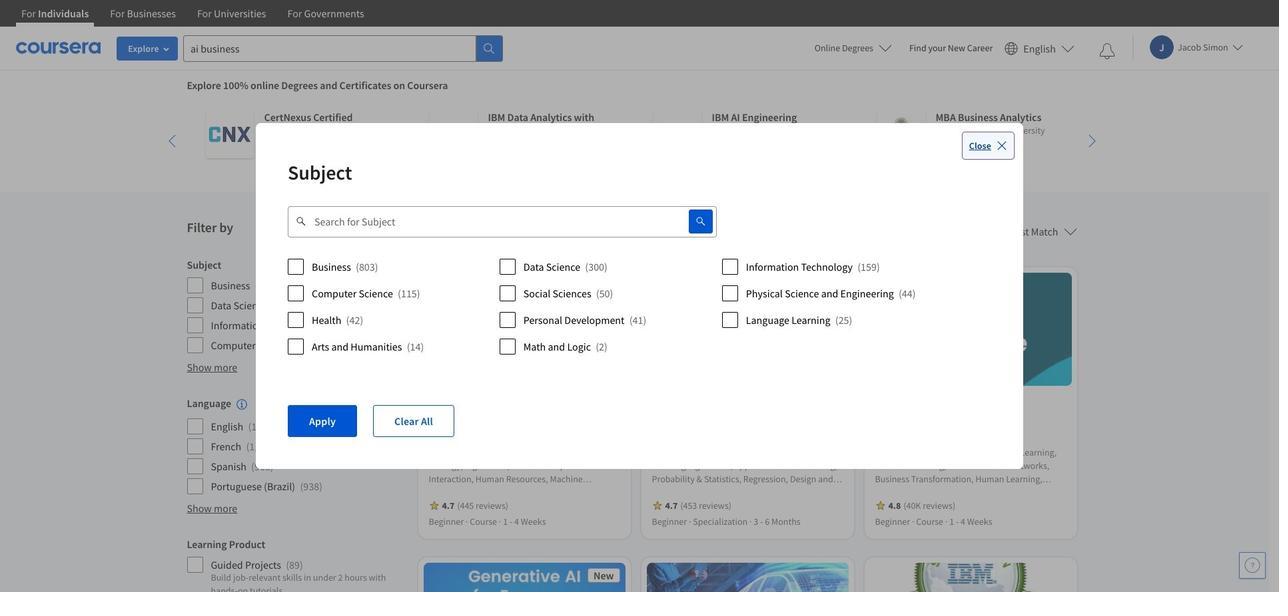 Task type: locate. For each thing, give the bounding box(es) containing it.
2 group from the top
[[187, 397, 405, 496]]

0 vertical spatial group
[[187, 258, 405, 354]]

coursera image
[[16, 37, 101, 59]]

1 vertical spatial group
[[187, 397, 405, 496]]

select subject options element
[[288, 254, 991, 374]]

2 ibm image from the left
[[653, 111, 701, 159]]

2 vertical spatial group
[[187, 538, 405, 593]]

1 horizontal spatial ibm image
[[653, 111, 701, 159]]

dialog
[[256, 123, 1023, 470]]

None search field
[[183, 35, 503, 62]]

Search by keyword search field
[[306, 206, 657, 238]]

ibm image
[[429, 111, 477, 159], [653, 111, 701, 159]]

0 horizontal spatial ibm image
[[429, 111, 477, 159]]

help center image
[[1244, 558, 1260, 574]]

search image
[[696, 217, 706, 227]]

group
[[187, 258, 405, 354], [187, 397, 405, 496], [187, 538, 405, 593]]



Task type: describe. For each thing, give the bounding box(es) containing it.
banner navigation
[[11, 0, 375, 37]]

3 group from the top
[[187, 538, 405, 593]]

certnexus image
[[206, 111, 253, 159]]

1 ibm image from the left
[[429, 111, 477, 159]]

1 group from the top
[[187, 258, 405, 354]]

o.p. jindal global university image
[[877, 111, 925, 159]]



Task type: vqa. For each thing, say whether or not it's contained in the screenshot.
menu
no



